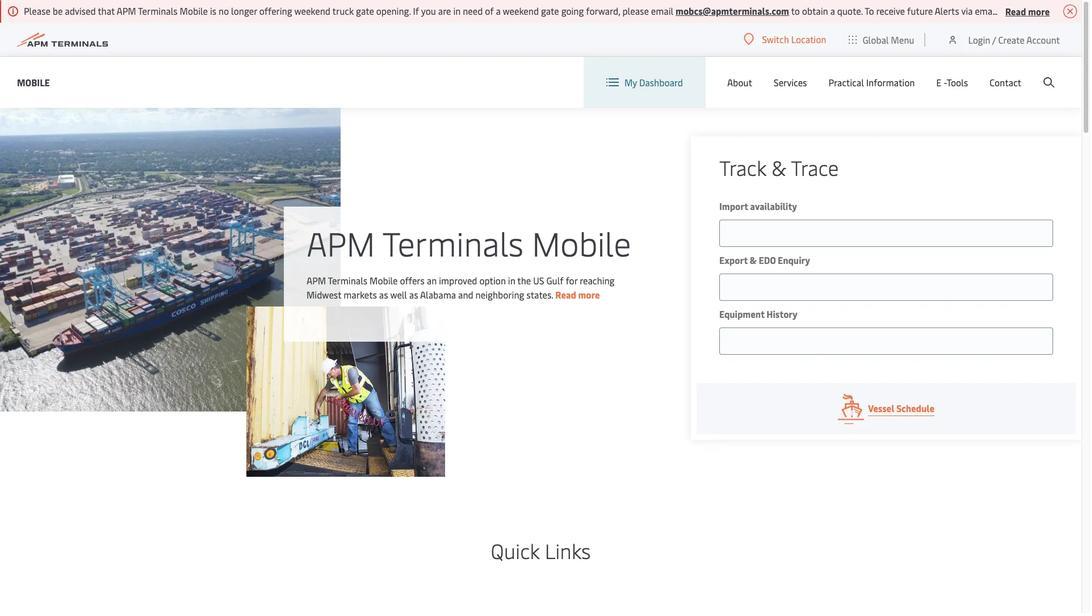 Task type: describe. For each thing, give the bounding box(es) containing it.
enquiry
[[778, 254, 810, 266]]

terminals for apm terminals mobile offers an improved option in the us gulf for reaching midwest markets as well as alabama and neighboring states.
[[328, 274, 368, 287]]

markets
[[344, 288, 377, 301]]

alabama
[[420, 288, 456, 301]]

longer
[[231, 5, 257, 17]]

1 weekend from the left
[[294, 5, 331, 17]]

equipment history
[[720, 308, 798, 320]]

for
[[566, 274, 578, 287]]

practical information
[[829, 76, 915, 89]]

2 weekend from the left
[[503, 5, 539, 17]]

opening.
[[376, 5, 411, 17]]

quick
[[491, 537, 540, 565]]

improved
[[439, 274, 477, 287]]

read more for read more button
[[1006, 5, 1050, 17]]

my
[[625, 76, 637, 89]]

e -tools
[[937, 76, 968, 89]]

-
[[944, 76, 947, 89]]

global
[[863, 33, 889, 46]]

2 please from the left
[[1032, 5, 1059, 17]]

or
[[1000, 5, 1008, 17]]

2 as from the left
[[409, 288, 418, 301]]

are
[[438, 5, 451, 17]]

neighboring
[[476, 288, 524, 301]]

login / create account link
[[948, 23, 1060, 56]]

contact
[[990, 76, 1022, 89]]

is
[[210, 5, 216, 17]]

export & edo enquiry
[[720, 254, 810, 266]]

my dashboard
[[625, 76, 683, 89]]

dashboard
[[639, 76, 683, 89]]

read more link
[[556, 288, 600, 301]]

more for read more link
[[578, 288, 600, 301]]

0 vertical spatial terminals
[[138, 5, 178, 17]]

my dashboard button
[[606, 57, 683, 108]]

receive
[[877, 5, 905, 17]]

quick links
[[491, 537, 591, 565]]

services button
[[774, 57, 807, 108]]

e
[[937, 76, 942, 89]]

links
[[545, 537, 591, 565]]

please be advised that apm terminals mobile is no longer offering weekend truck gate opening. if you are in need of a weekend gate going forward, please email mobcs@apmterminals.com to obtain a quote. to receive future alerts via email or sms, please
[[24, 5, 1061, 17]]

vessel schedule
[[868, 402, 935, 415]]

of
[[485, 5, 494, 17]]

via
[[962, 5, 973, 17]]

2 a from the left
[[831, 5, 835, 17]]

location
[[792, 33, 827, 45]]

gulf
[[547, 274, 564, 287]]

xin da yang zhou  docked at apm terminals mobile image
[[0, 108, 341, 412]]

switch location
[[762, 33, 827, 45]]

if
[[413, 5, 419, 17]]

please
[[24, 5, 50, 17]]

menu
[[891, 33, 915, 46]]

vessel
[[868, 402, 895, 415]]

future
[[907, 5, 933, 17]]

offering
[[259, 5, 292, 17]]

the
[[518, 274, 531, 287]]

import
[[720, 200, 748, 212]]

global menu
[[863, 33, 915, 46]]

advised
[[65, 5, 96, 17]]

track & trace
[[720, 153, 839, 181]]

edo
[[759, 254, 776, 266]]

create
[[999, 33, 1025, 46]]

terminals for apm terminals mobile
[[383, 220, 524, 265]]

vessel schedule link
[[697, 383, 1076, 434]]

forward,
[[586, 5, 620, 17]]

login
[[969, 33, 991, 46]]

track
[[720, 153, 767, 181]]

practical information button
[[829, 57, 915, 108]]

an
[[427, 274, 437, 287]]

0 vertical spatial in
[[453, 5, 461, 17]]

read for read more button
[[1006, 5, 1026, 17]]

alerts
[[935, 5, 960, 17]]

reaching
[[580, 274, 615, 287]]

1 email from the left
[[651, 5, 674, 17]]

account
[[1027, 33, 1060, 46]]

states.
[[527, 288, 553, 301]]

sms,
[[1010, 5, 1030, 17]]

well
[[390, 288, 407, 301]]

you
[[421, 5, 436, 17]]

& for trace
[[772, 153, 787, 181]]

obtain
[[802, 5, 828, 17]]



Task type: vqa. For each thing, say whether or not it's contained in the screenshot.
& related to Trace
yes



Task type: locate. For each thing, give the bounding box(es) containing it.
1 horizontal spatial weekend
[[503, 5, 539, 17]]

email
[[651, 5, 674, 17], [975, 5, 998, 17]]

gate
[[356, 5, 374, 17], [541, 5, 559, 17]]

quote. to
[[838, 5, 874, 17]]

e -tools button
[[937, 57, 968, 108]]

option
[[480, 274, 506, 287]]

import availability
[[720, 200, 797, 212]]

more
[[1028, 5, 1050, 17], [578, 288, 600, 301]]

2 vertical spatial apm
[[307, 274, 326, 287]]

0 horizontal spatial a
[[496, 5, 501, 17]]

0 horizontal spatial email
[[651, 5, 674, 17]]

practical
[[829, 76, 864, 89]]

1 vertical spatial terminals
[[383, 220, 524, 265]]

in
[[453, 5, 461, 17], [508, 274, 516, 287]]

/
[[993, 33, 996, 46]]

0 horizontal spatial &
[[750, 254, 757, 266]]

1 horizontal spatial terminals
[[328, 274, 368, 287]]

about
[[727, 76, 752, 89]]

& left trace
[[772, 153, 787, 181]]

0 vertical spatial more
[[1028, 5, 1050, 17]]

switch location button
[[744, 33, 827, 45]]

read more down for
[[556, 288, 600, 301]]

& for edo
[[750, 254, 757, 266]]

1 as from the left
[[379, 288, 388, 301]]

1 horizontal spatial a
[[831, 5, 835, 17]]

as
[[379, 288, 388, 301], [409, 288, 418, 301]]

1 horizontal spatial email
[[975, 5, 998, 17]]

0 vertical spatial read more
[[1006, 5, 1050, 17]]

mobile link
[[17, 75, 50, 89]]

in right are at top left
[[453, 5, 461, 17]]

1 horizontal spatial in
[[508, 274, 516, 287]]

gate right truck
[[356, 5, 374, 17]]

no
[[219, 5, 229, 17]]

1 vertical spatial read more
[[556, 288, 600, 301]]

1 horizontal spatial &
[[772, 153, 787, 181]]

1 horizontal spatial read
[[1006, 5, 1026, 17]]

terminals
[[138, 5, 178, 17], [383, 220, 524, 265], [328, 274, 368, 287]]

terminals inside apm terminals mobile offers an improved option in the us gulf for reaching midwest markets as well as alabama and neighboring states.
[[328, 274, 368, 287]]

please
[[623, 5, 649, 17], [1032, 5, 1059, 17]]

1 horizontal spatial please
[[1032, 5, 1059, 17]]

more inside read more button
[[1028, 5, 1050, 17]]

read down for
[[556, 288, 576, 301]]

apm terminals mobile
[[307, 220, 631, 265]]

tools
[[947, 76, 968, 89]]

1 horizontal spatial more
[[1028, 5, 1050, 17]]

close alert image
[[1064, 5, 1077, 18]]

read more up login / create account
[[1006, 5, 1050, 17]]

global menu button
[[838, 22, 926, 57]]

mobile inside apm terminals mobile offers an improved option in the us gulf for reaching midwest markets as well as alabama and neighboring states.
[[370, 274, 398, 287]]

weekend
[[294, 5, 331, 17], [503, 5, 539, 17]]

contact button
[[990, 57, 1022, 108]]

weekend left truck
[[294, 5, 331, 17]]

0 horizontal spatial please
[[623, 5, 649, 17]]

1 a from the left
[[496, 5, 501, 17]]

truck
[[333, 5, 354, 17]]

schedule
[[897, 402, 935, 415]]

services
[[774, 76, 807, 89]]

apm
[[117, 5, 136, 17], [307, 220, 375, 265], [307, 274, 326, 287]]

mobcs@apmterminals.com
[[676, 5, 789, 17]]

2 gate from the left
[[541, 5, 559, 17]]

read up login / create account
[[1006, 5, 1026, 17]]

and
[[458, 288, 473, 301]]

apm for apm terminals mobile
[[307, 220, 375, 265]]

0 horizontal spatial more
[[578, 288, 600, 301]]

1 vertical spatial in
[[508, 274, 516, 287]]

history
[[767, 308, 798, 320]]

us
[[533, 274, 544, 287]]

read more for read more link
[[556, 288, 600, 301]]

1 horizontal spatial as
[[409, 288, 418, 301]]

read for read more link
[[556, 288, 576, 301]]

2 horizontal spatial terminals
[[383, 220, 524, 265]]

read more
[[1006, 5, 1050, 17], [556, 288, 600, 301]]

1 horizontal spatial read more
[[1006, 5, 1050, 17]]

0 horizontal spatial in
[[453, 5, 461, 17]]

terminals up markets
[[328, 274, 368, 287]]

apm terminals mobile offers an improved option in the us gulf for reaching midwest markets as well as alabama and neighboring states.
[[307, 274, 615, 301]]

as left 'well'
[[379, 288, 388, 301]]

read
[[1006, 5, 1026, 17], [556, 288, 576, 301]]

information
[[866, 76, 915, 89]]

2 email from the left
[[975, 5, 998, 17]]

to
[[791, 5, 800, 17]]

a
[[496, 5, 501, 17], [831, 5, 835, 17]]

mobcs@apmterminals.com link
[[676, 5, 789, 17]]

1 vertical spatial more
[[578, 288, 600, 301]]

1 horizontal spatial gate
[[541, 5, 559, 17]]

1 vertical spatial &
[[750, 254, 757, 266]]

in left the
[[508, 274, 516, 287]]

mobile secondary image
[[246, 307, 445, 477]]

read inside button
[[1006, 5, 1026, 17]]

weekend right of
[[503, 5, 539, 17]]

midwest
[[307, 288, 341, 301]]

need
[[463, 5, 483, 17]]

&
[[772, 153, 787, 181], [750, 254, 757, 266]]

apm inside apm terminals mobile offers an improved option in the us gulf for reaching midwest markets as well as alabama and neighboring states.
[[307, 274, 326, 287]]

mobile
[[180, 5, 208, 17], [17, 76, 50, 88], [532, 220, 631, 265], [370, 274, 398, 287]]

login / create account
[[969, 33, 1060, 46]]

be
[[53, 5, 63, 17]]

please left close alert image
[[1032, 5, 1059, 17]]

switch
[[762, 33, 789, 45]]

terminals right that
[[138, 5, 178, 17]]

1 vertical spatial read
[[556, 288, 576, 301]]

0 horizontal spatial read
[[556, 288, 576, 301]]

a right obtain
[[831, 5, 835, 17]]

0 horizontal spatial as
[[379, 288, 388, 301]]

1 please from the left
[[623, 5, 649, 17]]

more down reaching at the top right of the page
[[578, 288, 600, 301]]

more for read more button
[[1028, 5, 1050, 17]]

apm for apm terminals mobile offers an improved option in the us gulf for reaching midwest markets as well as alabama and neighboring states.
[[307, 274, 326, 287]]

about button
[[727, 57, 752, 108]]

1 gate from the left
[[356, 5, 374, 17]]

gate left going
[[541, 5, 559, 17]]

in inside apm terminals mobile offers an improved option in the us gulf for reaching midwest markets as well as alabama and neighboring states.
[[508, 274, 516, 287]]

export
[[720, 254, 748, 266]]

a right of
[[496, 5, 501, 17]]

0 vertical spatial read
[[1006, 5, 1026, 17]]

terminals up improved
[[383, 220, 524, 265]]

0 vertical spatial apm
[[117, 5, 136, 17]]

0 horizontal spatial terminals
[[138, 5, 178, 17]]

0 horizontal spatial gate
[[356, 5, 374, 17]]

0 vertical spatial &
[[772, 153, 787, 181]]

1 vertical spatial apm
[[307, 220, 375, 265]]

0 horizontal spatial read more
[[556, 288, 600, 301]]

please right forward, at the right
[[623, 5, 649, 17]]

0 horizontal spatial weekend
[[294, 5, 331, 17]]

availability
[[750, 200, 797, 212]]

read more button
[[1006, 4, 1050, 18]]

going
[[561, 5, 584, 17]]

& left edo
[[750, 254, 757, 266]]

as down offers
[[409, 288, 418, 301]]

offers
[[400, 274, 425, 287]]

that
[[98, 5, 115, 17]]

2 vertical spatial terminals
[[328, 274, 368, 287]]

equipment
[[720, 308, 765, 320]]

trace
[[791, 153, 839, 181]]

more up account
[[1028, 5, 1050, 17]]



